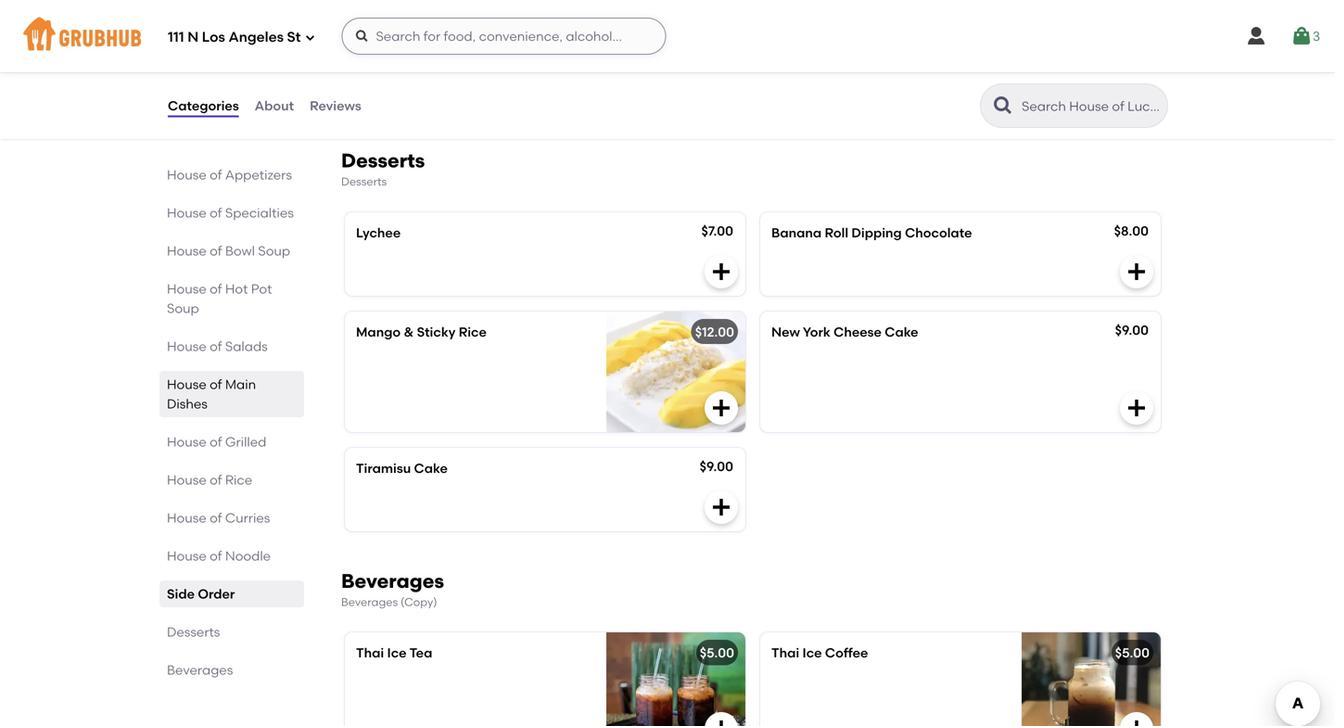 Task type: vqa. For each thing, say whether or not it's contained in the screenshot.
$12.00
yes



Task type: locate. For each thing, give the bounding box(es) containing it.
6 house from the top
[[167, 377, 207, 392]]

10 of from the top
[[210, 548, 222, 564]]

1 vertical spatial soup
[[167, 300, 199, 316]]

of left curries
[[210, 510, 222, 526]]

rice inside tab
[[225, 472, 252, 488]]

beverages for beverages
[[167, 662, 233, 678]]

rice down house of grilled 'tab'
[[225, 472, 252, 488]]

5 house from the top
[[167, 339, 207, 354]]

0 vertical spatial desserts
[[341, 149, 425, 172]]

tiramisu cake
[[356, 460, 448, 476]]

house of curries
[[167, 510, 270, 526]]

house
[[167, 167, 207, 183], [167, 205, 207, 221], [167, 243, 207, 259], [167, 281, 207, 297], [167, 339, 207, 354], [167, 377, 207, 392], [167, 434, 207, 450], [167, 472, 207, 488], [167, 510, 207, 526], [167, 548, 207, 564]]

about button
[[254, 72, 295, 139]]

dipping
[[852, 225, 902, 240]]

0 vertical spatial beverages
[[341, 569, 444, 593]]

10 house from the top
[[167, 548, 207, 564]]

3
[[1313, 28, 1321, 44]]

svg image inside 3 "button"
[[1291, 25, 1313, 47]]

thai ice coffee image
[[1022, 633, 1161, 726]]

ice
[[387, 645, 407, 661], [803, 645, 822, 661]]

soup inside house of hot pot soup
[[167, 300, 199, 316]]

2 thai from the left
[[772, 645, 800, 661]]

0 vertical spatial rice
[[407, 39, 435, 55]]

of inside house of hot pot soup
[[210, 281, 222, 297]]

beverages up (copy)
[[341, 569, 444, 593]]

2 of from the top
[[210, 205, 222, 221]]

$7.00
[[702, 223, 734, 239]]

$5.00 for tea
[[700, 645, 735, 661]]

house inside tab
[[167, 472, 207, 488]]

0 vertical spatial $9.00
[[1115, 322, 1149, 338]]

Search House of Luck Thai BBQ search field
[[1020, 97, 1162, 115]]

$5.00
[[700, 645, 735, 661], [1115, 645, 1150, 661]]

house up house of bowl soup
[[167, 205, 207, 221]]

of left grilled
[[210, 434, 222, 450]]

soup up the house of salads
[[167, 300, 199, 316]]

roll
[[825, 225, 849, 240]]

curried
[[356, 39, 404, 55]]

1 horizontal spatial cake
[[885, 324, 919, 340]]

1 horizontal spatial thai
[[772, 645, 800, 661]]

house left hot
[[167, 281, 207, 297]]

cake
[[885, 324, 919, 340], [414, 460, 448, 476]]

$9.00
[[1115, 322, 1149, 338], [700, 458, 734, 474]]

chocolate
[[905, 225, 972, 240]]

2 house from the top
[[167, 205, 207, 221]]

of left salads
[[210, 339, 222, 354]]

1 vertical spatial cake
[[414, 460, 448, 476]]

beverages
[[341, 569, 444, 593], [341, 595, 398, 609], [167, 662, 233, 678]]

n
[[188, 29, 199, 46]]

of up house of specialties
[[210, 167, 222, 183]]

categories
[[168, 98, 239, 113]]

house for house of bowl soup
[[167, 243, 207, 259]]

house down dishes
[[167, 434, 207, 450]]

1 thai from the left
[[356, 645, 384, 661]]

angeles
[[229, 29, 284, 46]]

1 horizontal spatial $9.00
[[1115, 322, 1149, 338]]

2 ice from the left
[[803, 645, 822, 661]]

$5.00 for coffee
[[1115, 645, 1150, 661]]

1 vertical spatial rice
[[459, 324, 487, 340]]

side order
[[167, 586, 235, 602]]

house for house of grilled
[[167, 434, 207, 450]]

house inside 'house of main dishes'
[[167, 377, 207, 392]]

1 horizontal spatial ice
[[803, 645, 822, 661]]

rice right sticky
[[459, 324, 487, 340]]

0 vertical spatial soup
[[258, 243, 290, 259]]

1 horizontal spatial soup
[[258, 243, 290, 259]]

ice for tea
[[387, 645, 407, 661]]

desserts inside tab
[[167, 624, 220, 640]]

house for house of curries
[[167, 510, 207, 526]]

categories button
[[167, 72, 240, 139]]

tiramisu
[[356, 460, 411, 476]]

3 house from the top
[[167, 243, 207, 259]]

of inside tab
[[210, 339, 222, 354]]

0 horizontal spatial $9.00
[[700, 458, 734, 474]]

house of noodle
[[167, 548, 271, 564]]

house inside house of hot pot soup
[[167, 281, 207, 297]]

thai left coffee
[[772, 645, 800, 661]]

2 horizontal spatial rice
[[459, 324, 487, 340]]

york
[[803, 324, 831, 340]]

$9.00 for tiramisu cake
[[700, 458, 734, 474]]

house for house of rice
[[167, 472, 207, 488]]

4 of from the top
[[210, 281, 222, 297]]

side order tab
[[167, 584, 297, 604]]

thai for thai ice coffee
[[772, 645, 800, 661]]

house for house of specialties
[[167, 205, 207, 221]]

$12.00
[[695, 324, 735, 340]]

2 vertical spatial rice
[[225, 472, 252, 488]]

9 of from the top
[[210, 510, 222, 526]]

2 vertical spatial beverages
[[167, 662, 233, 678]]

8 house from the top
[[167, 472, 207, 488]]

beverages left (copy)
[[341, 595, 398, 609]]

thai ice tea
[[356, 645, 432, 661]]

house down house of grilled
[[167, 472, 207, 488]]

curried rice button
[[345, 26, 746, 110]]

new york cheese cake
[[772, 324, 919, 340]]

0 horizontal spatial thai
[[356, 645, 384, 661]]

1 of from the top
[[210, 167, 222, 183]]

house left bowl
[[167, 243, 207, 259]]

of inside 'house of main dishes'
[[210, 377, 222, 392]]

1 $5.00 from the left
[[700, 645, 735, 661]]

desserts desserts
[[341, 149, 425, 188]]

of for bowl
[[210, 243, 222, 259]]

curried rice
[[356, 39, 435, 55]]

specialties
[[225, 205, 294, 221]]

8 of from the top
[[210, 472, 222, 488]]

of inside "tab"
[[210, 243, 222, 259]]

desserts tab
[[167, 622, 297, 642]]

7 of from the top
[[210, 434, 222, 450]]

rice
[[407, 39, 435, 55], [459, 324, 487, 340], [225, 472, 252, 488]]

of inside tab
[[210, 472, 222, 488]]

mango & sticky rice image
[[607, 311, 746, 432]]

7 house from the top
[[167, 434, 207, 450]]

cake right tiramisu
[[414, 460, 448, 476]]

noodle
[[225, 548, 271, 564]]

of left main
[[210, 377, 222, 392]]

hot
[[225, 281, 248, 297]]

0 horizontal spatial $5.00
[[700, 645, 735, 661]]

house of grilled tab
[[167, 432, 297, 452]]

3 of from the top
[[210, 243, 222, 259]]

thai left tea
[[356, 645, 384, 661]]

of left noodle
[[210, 548, 222, 564]]

thai
[[356, 645, 384, 661], [772, 645, 800, 661]]

house of appetizers
[[167, 167, 292, 183]]

thai for thai ice tea
[[356, 645, 384, 661]]

svg image for tiramisu cake
[[710, 496, 733, 518]]

house up side
[[167, 548, 207, 564]]

9 house from the top
[[167, 510, 207, 526]]

desserts for desserts desserts
[[341, 149, 425, 172]]

1 horizontal spatial rice
[[407, 39, 435, 55]]

5 of from the top
[[210, 339, 222, 354]]

of for main
[[210, 377, 222, 392]]

of for hot
[[210, 281, 222, 297]]

about
[[255, 98, 294, 113]]

house inside "tab"
[[167, 243, 207, 259]]

house of grilled
[[167, 434, 267, 450]]

2 $5.00 from the left
[[1115, 645, 1150, 661]]

beverages beverages (copy)
[[341, 569, 444, 609]]

1 vertical spatial $9.00
[[700, 458, 734, 474]]

soup right bowl
[[258, 243, 290, 259]]

sticky
[[417, 324, 456, 340]]

0 horizontal spatial soup
[[167, 300, 199, 316]]

house up 'house of main dishes'
[[167, 339, 207, 354]]

0 horizontal spatial ice
[[387, 645, 407, 661]]

111 n los angeles st
[[168, 29, 301, 46]]

6 of from the top
[[210, 377, 222, 392]]

$8.00
[[1114, 223, 1149, 239]]

ice left coffee
[[803, 645, 822, 661]]

main
[[225, 377, 256, 392]]

house for house of salads
[[167, 339, 207, 354]]

of
[[210, 167, 222, 183], [210, 205, 222, 221], [210, 243, 222, 259], [210, 281, 222, 297], [210, 339, 222, 354], [210, 377, 222, 392], [210, 434, 222, 450], [210, 472, 222, 488], [210, 510, 222, 526], [210, 548, 222, 564]]

of up house of bowl soup
[[210, 205, 222, 221]]

rice right curried
[[407, 39, 435, 55]]

grilled
[[225, 434, 267, 450]]

house of curries tab
[[167, 508, 297, 528]]

house of specialties
[[167, 205, 294, 221]]

2 vertical spatial desserts
[[167, 624, 220, 640]]

house of bowl soup tab
[[167, 241, 297, 261]]

$9.00 for new york cheese cake
[[1115, 322, 1149, 338]]

pot
[[251, 281, 272, 297]]

beverages down desserts tab
[[167, 662, 233, 678]]

house of rice tab
[[167, 470, 297, 490]]

side
[[167, 586, 195, 602]]

1 horizontal spatial $5.00
[[1115, 645, 1150, 661]]

house up dishes
[[167, 377, 207, 392]]

4 house from the top
[[167, 281, 207, 297]]

house down house of rice
[[167, 510, 207, 526]]

desserts
[[341, 149, 425, 172], [341, 175, 387, 188], [167, 624, 220, 640]]

1 house from the top
[[167, 167, 207, 183]]

1 vertical spatial desserts
[[341, 175, 387, 188]]

of left bowl
[[210, 243, 222, 259]]

house inside tab
[[167, 339, 207, 354]]

house of specialties tab
[[167, 203, 297, 223]]

of for appetizers
[[210, 167, 222, 183]]

of for noodle
[[210, 548, 222, 564]]

ice left tea
[[387, 645, 407, 661]]

of down house of grilled
[[210, 472, 222, 488]]

0 horizontal spatial cake
[[414, 460, 448, 476]]

beverages inside tab
[[167, 662, 233, 678]]

1 ice from the left
[[387, 645, 407, 661]]

house for house of noodle
[[167, 548, 207, 564]]

soup
[[258, 243, 290, 259], [167, 300, 199, 316]]

of left hot
[[210, 281, 222, 297]]

svg image
[[355, 29, 370, 44], [710, 397, 733, 419], [1126, 397, 1148, 419], [710, 496, 733, 518]]

house up house of specialties
[[167, 167, 207, 183]]

house of salads
[[167, 339, 268, 354]]

1 vertical spatial beverages
[[341, 595, 398, 609]]

cake right the "cheese"
[[885, 324, 919, 340]]

0 horizontal spatial rice
[[225, 472, 252, 488]]

svg image
[[1245, 25, 1268, 47], [1291, 25, 1313, 47], [305, 32, 316, 43], [710, 75, 733, 97], [1126, 75, 1148, 97], [710, 260, 733, 283], [1126, 260, 1148, 283], [710, 718, 733, 726], [1126, 718, 1148, 726]]

rice inside button
[[407, 39, 435, 55]]



Task type: describe. For each thing, give the bounding box(es) containing it.
house for house of main dishes
[[167, 377, 207, 392]]

house of appetizers tab
[[167, 165, 297, 185]]

of for salads
[[210, 339, 222, 354]]

house of salads tab
[[167, 337, 297, 356]]

soup inside the house of bowl soup "tab"
[[258, 243, 290, 259]]

st
[[287, 29, 301, 46]]

banana roll dipping chocolate
[[772, 225, 972, 240]]

bowl
[[225, 243, 255, 259]]

mango
[[356, 324, 401, 340]]

svg image inside main navigation navigation
[[355, 29, 370, 44]]

appetizers
[[225, 167, 292, 183]]

svg image for new york cheese cake
[[1126, 397, 1148, 419]]

&
[[404, 324, 414, 340]]

desserts inside 'desserts desserts'
[[341, 175, 387, 188]]

cheese
[[834, 324, 882, 340]]

mango & sticky rice
[[356, 324, 487, 340]]

111
[[168, 29, 184, 46]]

search icon image
[[992, 95, 1015, 117]]

coffee
[[825, 645, 868, 661]]

salads
[[225, 339, 268, 354]]

beverages inside the beverages beverages (copy)
[[341, 595, 398, 609]]

svg image for mango & sticky rice
[[710, 397, 733, 419]]

los
[[202, 29, 225, 46]]

house of main dishes
[[167, 377, 256, 412]]

dishes
[[167, 396, 208, 412]]

of for curries
[[210, 510, 222, 526]]

beverages tab
[[167, 660, 297, 680]]

curries
[[225, 510, 270, 526]]

desserts for desserts
[[167, 624, 220, 640]]

house of hot pot soup tab
[[167, 279, 297, 318]]

banana
[[772, 225, 822, 240]]

of for specialties
[[210, 205, 222, 221]]

lychee
[[356, 225, 401, 240]]

reviews
[[310, 98, 361, 113]]

main navigation navigation
[[0, 0, 1335, 72]]

house of bowl soup
[[167, 243, 290, 259]]

of for grilled
[[210, 434, 222, 450]]

(copy)
[[401, 595, 437, 609]]

order
[[198, 586, 235, 602]]

beverages for beverages beverages (copy)
[[341, 569, 444, 593]]

0 vertical spatial cake
[[885, 324, 919, 340]]

reviews button
[[309, 72, 362, 139]]

thai ice tea image
[[607, 633, 746, 726]]

tea
[[410, 645, 432, 661]]

house for house of appetizers
[[167, 167, 207, 183]]

house of rice
[[167, 472, 252, 488]]

new
[[772, 324, 800, 340]]

Search for food, convenience, alcohol... search field
[[342, 18, 666, 55]]

house for house of hot pot soup
[[167, 281, 207, 297]]

thai ice coffee
[[772, 645, 868, 661]]

of for rice
[[210, 472, 222, 488]]

3 button
[[1291, 19, 1321, 53]]

house of main dishes tab
[[167, 375, 297, 414]]

ice for coffee
[[803, 645, 822, 661]]

house of noodle tab
[[167, 546, 297, 566]]

house of hot pot soup
[[167, 281, 272, 316]]



